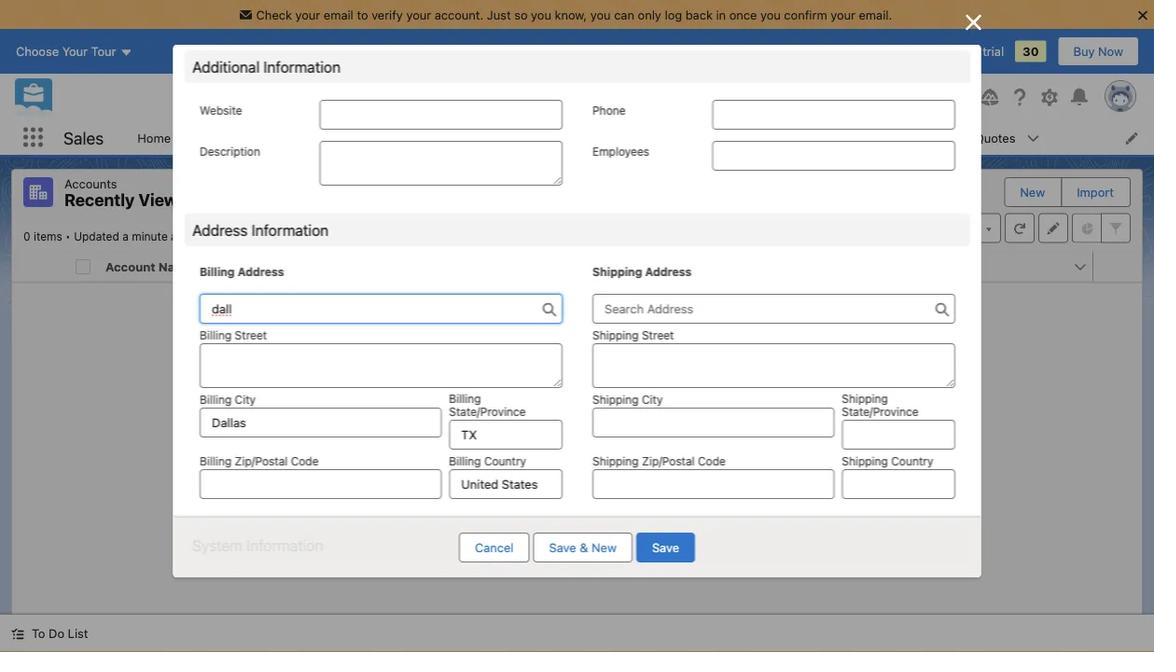 Task type: vqa. For each thing, say whether or not it's contained in the screenshot.
TEST CONTACT link within Contacts GRID
no



Task type: describe. For each thing, give the bounding box(es) containing it.
Website text field
[[319, 100, 562, 130]]

billing for billing city
[[199, 393, 231, 406]]

quotes
[[975, 131, 1016, 145]]

state/province for billing
[[449, 405, 526, 418]]

information for additional information
[[263, 58, 340, 76]]

system information
[[192, 537, 323, 554]]

select list display image
[[960, 213, 1001, 243]]

recently viewed|accounts|list view element
[[11, 169, 1143, 615]]

viewed
[[139, 190, 198, 210]]

zip/postal for shipping
[[642, 454, 694, 468]]

check
[[256, 8, 292, 21]]

Shipping Zip/Postal Code text field
[[592, 469, 834, 499]]

to
[[357, 8, 368, 21]]

views.
[[609, 435, 644, 449]]

forecasts
[[692, 131, 747, 145]]

account
[[105, 259, 155, 273]]

shipping city
[[592, 393, 662, 406]]

3 your from the left
[[831, 8, 856, 21]]

state/province for shipping
[[842, 405, 918, 418]]

a
[[122, 230, 129, 243]]

shipping for shipping address
[[592, 265, 642, 278]]

reports list item
[[873, 120, 964, 155]]

billing street
[[199, 328, 267, 342]]

address for shipping
[[645, 265, 691, 278]]

Shipping Country text field
[[842, 469, 955, 499]]

billing for billing state/province
[[449, 392, 481, 405]]

cell inside the recently viewed|accounts|list view element
[[68, 251, 98, 282]]

search address text field for shipping address
[[592, 294, 955, 324]]

save for save
[[652, 541, 679, 555]]

dashboards
[[770, 131, 838, 145]]

Billing Zip/Postal Code text field
[[199, 469, 441, 499]]

billing country
[[449, 454, 526, 468]]

opportunities link
[[459, 120, 559, 155]]

search address text field for billing address
[[199, 294, 562, 324]]

Billing Street text field
[[199, 343, 562, 388]]

information for system information
[[246, 537, 323, 554]]

account name element
[[98, 251, 431, 282]]

1 you from the left
[[531, 8, 551, 21]]

billing zip/postal code
[[199, 454, 318, 468]]

action element
[[1094, 251, 1142, 282]]

email.
[[859, 8, 892, 21]]

new inside new button
[[1020, 185, 1045, 199]]

shipping address
[[592, 265, 691, 278]]

recently viewed status
[[23, 230, 74, 243]]

new button
[[1005, 178, 1060, 206]]

left
[[948, 44, 966, 58]]

forecasts link
[[681, 120, 758, 155]]

billing for billing country
[[449, 454, 481, 468]]

leave feedback link
[[810, 44, 902, 58]]

phone
[[592, 104, 625, 117]]

account owner alias element
[[762, 251, 1105, 282]]

phone element
[[431, 251, 762, 282]]

2 your from the left
[[406, 8, 431, 21]]

you haven't viewed any accounts recently. try switching list views.
[[457, 416, 697, 449]]

buy now
[[1074, 44, 1124, 58]]

inverse image
[[963, 11, 985, 34]]

accounts list item
[[262, 120, 362, 155]]

0
[[23, 230, 30, 243]]

cancel button
[[459, 533, 530, 563]]

dashboards link
[[758, 120, 849, 155]]

new inside save & new "button"
[[592, 541, 617, 555]]

information for address information
[[251, 221, 328, 239]]

quotes link
[[964, 120, 1027, 155]]

billing state/province
[[449, 392, 526, 418]]

know,
[[555, 8, 587, 21]]

list
[[589, 435, 605, 449]]

none search field inside the recently viewed|accounts|list view element
[[688, 213, 912, 243]]

status inside the recently viewed|accounts|list view element
[[457, 415, 697, 451]]

search... button
[[362, 82, 735, 112]]

try
[[511, 435, 528, 449]]

days
[[917, 44, 944, 58]]

can
[[614, 8, 635, 21]]

opportunities
[[471, 131, 548, 145]]

do
[[49, 627, 64, 641]]

trial
[[983, 44, 1004, 58]]

additional information
[[192, 58, 340, 76]]

account name
[[105, 259, 193, 273]]

contacts link
[[362, 120, 435, 155]]

Shipping State/Province text field
[[842, 420, 955, 450]]

system
[[192, 537, 242, 554]]

Shipping Street text field
[[592, 343, 955, 388]]

email
[[324, 8, 354, 21]]

home link
[[126, 120, 182, 155]]

feedback
[[846, 44, 902, 58]]

Description text field
[[319, 141, 562, 186]]

code for billing zip/postal code
[[290, 454, 318, 468]]

website
[[199, 104, 242, 117]]

save & new
[[549, 541, 617, 555]]

0 items • updated a minute ago
[[23, 230, 190, 243]]

billing for billing street
[[199, 328, 231, 342]]

sales
[[63, 128, 104, 148]]

so
[[514, 8, 528, 21]]

billing for billing address
[[199, 265, 234, 278]]

action image
[[1094, 251, 1142, 281]]

Employees text field
[[712, 141, 955, 171]]

country for billing country
[[484, 454, 526, 468]]

contacts list item
[[362, 120, 459, 155]]

Billing State/Province text field
[[449, 420, 562, 450]]

code for shipping zip/postal code
[[698, 454, 725, 468]]

employees
[[592, 145, 649, 158]]

account name button
[[98, 251, 411, 281]]

opportunities list item
[[459, 120, 583, 155]]

city for billing city
[[234, 393, 255, 406]]

shipping for shipping city
[[592, 393, 638, 406]]

Phone text field
[[712, 100, 955, 130]]

item number element
[[12, 251, 68, 282]]



Task type: locate. For each thing, give the bounding box(es) containing it.
1 code from the left
[[290, 454, 318, 468]]

buy now button
[[1058, 36, 1139, 66]]

quotes list item
[[964, 120, 1051, 155]]

zip/postal for billing
[[234, 454, 287, 468]]

account.
[[435, 8, 484, 21]]

list
[[68, 627, 88, 641]]

2 you from the left
[[590, 8, 611, 21]]

reports link
[[873, 120, 939, 155]]

cancel
[[475, 541, 514, 555]]

to
[[32, 627, 45, 641]]

group
[[899, 86, 938, 108]]

2 horizontal spatial you
[[760, 8, 781, 21]]

1 vertical spatial new
[[592, 541, 617, 555]]

shipping up shipping street at the right bottom
[[592, 265, 642, 278]]

list containing home
[[126, 120, 1154, 155]]

1 horizontal spatial country
[[891, 454, 933, 468]]

street for shipping street
[[642, 328, 674, 342]]

address for billing
[[237, 265, 284, 278]]

shipping for shipping state/province
[[842, 392, 888, 405]]

billing down billing city
[[199, 454, 231, 468]]

save down the shipping zip/postal code text field
[[652, 541, 679, 555]]

1 horizontal spatial street
[[642, 328, 674, 342]]

minute
[[132, 230, 168, 243]]

3 you from the left
[[760, 8, 781, 21]]

2 horizontal spatial accounts
[[593, 416, 645, 430]]

in right back
[[716, 8, 726, 21]]

1 horizontal spatial city
[[642, 393, 662, 406]]

accounts
[[274, 131, 326, 145], [64, 176, 117, 190], [593, 416, 645, 430]]

0 vertical spatial in
[[716, 8, 726, 21]]

shipping up shipping state/province 'text field'
[[842, 392, 888, 405]]

0 vertical spatial new
[[1020, 185, 1045, 199]]

address information
[[192, 221, 328, 239]]

recently.
[[649, 416, 697, 430]]

shipping up the shipping city
[[592, 328, 638, 342]]

address down address information
[[237, 265, 284, 278]]

1 horizontal spatial accounts
[[274, 131, 326, 145]]

shipping up "views."
[[592, 393, 638, 406]]

save
[[549, 541, 576, 555], [652, 541, 679, 555]]

save inside "button"
[[549, 541, 576, 555]]

&
[[580, 541, 588, 555]]

home
[[137, 131, 171, 145]]

billing city
[[199, 393, 255, 406]]

Search Recently Viewed list view. search field
[[688, 213, 912, 243]]

0 horizontal spatial your
[[295, 8, 320, 21]]

shipping state/province
[[842, 392, 918, 418]]

2 vertical spatial accounts
[[593, 416, 645, 430]]

0 horizontal spatial in
[[716, 8, 726, 21]]

2 state/province from the left
[[842, 405, 918, 418]]

accounts for accounts recently viewed
[[64, 176, 117, 190]]

Search Address text field
[[199, 294, 562, 324], [592, 294, 955, 324]]

2 city from the left
[[642, 393, 662, 406]]

leave
[[810, 44, 843, 58]]

city up recently.
[[642, 393, 662, 406]]

billing for billing zip/postal code
[[199, 454, 231, 468]]

calendar
[[595, 131, 645, 145]]

None search field
[[688, 213, 912, 243]]

0 vertical spatial accounts
[[274, 131, 326, 145]]

street down shipping address
[[642, 328, 674, 342]]

billing down 'you'
[[449, 454, 481, 468]]

1 horizontal spatial in
[[970, 44, 979, 58]]

zip/postal down recently.
[[642, 454, 694, 468]]

state/province up shipping state/province 'text field'
[[842, 405, 918, 418]]

2 code from the left
[[698, 454, 725, 468]]

viewed
[[526, 416, 566, 430]]

0 horizontal spatial state/province
[[449, 405, 526, 418]]

0 horizontal spatial new
[[592, 541, 617, 555]]

save & new button
[[533, 533, 633, 563]]

just
[[487, 8, 511, 21]]

accounts inside 'list item'
[[274, 131, 326, 145]]

haven't
[[482, 416, 523, 430]]

shipping for shipping street
[[592, 328, 638, 342]]

2 horizontal spatial your
[[831, 8, 856, 21]]

shipping up shipping country text box
[[842, 454, 888, 468]]

0 horizontal spatial street
[[234, 328, 267, 342]]

list
[[126, 120, 1154, 155]]

contacts
[[373, 131, 424, 145]]

text default image
[[11, 628, 24, 641]]

you
[[457, 416, 478, 430]]

shipping
[[592, 265, 642, 278], [592, 328, 638, 342], [842, 392, 888, 405], [592, 393, 638, 406], [592, 454, 638, 468], [842, 454, 888, 468]]

billing up billing city
[[199, 328, 231, 342]]

code up the shipping zip/postal code text field
[[698, 454, 725, 468]]

import
[[1077, 185, 1114, 199]]

1 state/province from the left
[[449, 405, 526, 418]]

accounts image
[[23, 177, 53, 207]]

1 horizontal spatial your
[[406, 8, 431, 21]]

0 horizontal spatial country
[[484, 454, 526, 468]]

Shipping City text field
[[592, 408, 834, 438]]

additional
[[192, 58, 259, 76]]

new right & on the bottom of the page
[[592, 541, 617, 555]]

Billing City text field
[[199, 408, 441, 438]]

1 search address text field from the left
[[199, 294, 562, 324]]

0 horizontal spatial zip/postal
[[234, 454, 287, 468]]

only
[[638, 8, 662, 21]]

billing
[[199, 265, 234, 278], [199, 328, 231, 342], [449, 392, 481, 405], [199, 393, 231, 406], [199, 454, 231, 468], [449, 454, 481, 468]]

leave feedback
[[810, 44, 902, 58]]

0 horizontal spatial city
[[234, 393, 255, 406]]

0 horizontal spatial you
[[531, 8, 551, 21]]

reports
[[884, 131, 928, 145]]

address up shipping street at the right bottom
[[645, 265, 691, 278]]

state/province up billing state/province text box
[[449, 405, 526, 418]]

1 horizontal spatial new
[[1020, 185, 1045, 199]]

search address text field up shipping street text field
[[592, 294, 955, 324]]

1 horizontal spatial save
[[652, 541, 679, 555]]

1 street from the left
[[234, 328, 267, 342]]

code up billing zip/postal code text box
[[290, 454, 318, 468]]

billing right name
[[199, 265, 234, 278]]

information down check
[[263, 58, 340, 76]]

in right left
[[970, 44, 979, 58]]

0 horizontal spatial accounts
[[64, 176, 117, 190]]

accounts down sales
[[64, 176, 117, 190]]

save for save & new
[[549, 541, 576, 555]]

1 horizontal spatial state/province
[[842, 405, 918, 418]]

status containing you haven't viewed any accounts recently.
[[457, 415, 697, 451]]

you right so at the left top of page
[[531, 8, 551, 21]]

shipping for shipping country
[[842, 454, 888, 468]]

zip/postal
[[234, 454, 287, 468], [642, 454, 694, 468]]

to do list button
[[0, 615, 99, 652]]

city for shipping city
[[642, 393, 662, 406]]

2 vertical spatial information
[[246, 537, 323, 554]]

shipping country
[[842, 454, 933, 468]]

search...
[[398, 90, 448, 104]]

street
[[234, 328, 267, 342], [642, 328, 674, 342]]

2 search address text field from the left
[[592, 294, 955, 324]]

verify
[[372, 8, 403, 21]]

your
[[295, 8, 320, 21], [406, 8, 431, 21], [831, 8, 856, 21]]

items
[[34, 230, 62, 243]]

confirm
[[784, 8, 827, 21]]

1 country from the left
[[484, 454, 526, 468]]

city up billing zip/postal code
[[234, 393, 255, 406]]

1 vertical spatial information
[[251, 221, 328, 239]]

updated
[[74, 230, 119, 243]]

accounts for accounts
[[274, 131, 326, 145]]

check your email to verify your account. just so you know, you can only log back in once you confirm your email.
[[256, 8, 892, 21]]

you left can
[[590, 8, 611, 21]]

billing up 'you'
[[449, 392, 481, 405]]

shipping down "views."
[[592, 454, 638, 468]]

now
[[1098, 44, 1124, 58]]

list view controls image
[[915, 213, 957, 243]]

information up account name element
[[251, 221, 328, 239]]

billing down billing street
[[199, 393, 231, 406]]

dashboards list item
[[758, 120, 873, 155]]

Billing Country text field
[[449, 469, 562, 499]]

once
[[729, 8, 757, 21]]

days left in trial
[[917, 44, 1004, 58]]

zip/postal up billing zip/postal code text box
[[234, 454, 287, 468]]

status
[[457, 415, 697, 451]]

save button
[[636, 533, 695, 563]]

cell
[[68, 251, 98, 282]]

1 horizontal spatial code
[[698, 454, 725, 468]]

address right ago
[[192, 221, 247, 239]]

0 horizontal spatial code
[[290, 454, 318, 468]]

new
[[1020, 185, 1045, 199], [592, 541, 617, 555]]

in
[[716, 8, 726, 21], [970, 44, 979, 58]]

billing inside billing state/province
[[449, 392, 481, 405]]

country for shipping country
[[891, 454, 933, 468]]

item number image
[[12, 251, 68, 281]]

0 vertical spatial information
[[263, 58, 340, 76]]

1 vertical spatial in
[[970, 44, 979, 58]]

address
[[192, 221, 247, 239], [237, 265, 284, 278], [645, 265, 691, 278]]

description
[[199, 145, 260, 158]]

accounts link
[[262, 120, 338, 155]]

shipping zip/postal code
[[592, 454, 725, 468]]

0 horizontal spatial save
[[549, 541, 576, 555]]

your left "email"
[[295, 8, 320, 21]]

billing address
[[199, 265, 284, 278]]

1 zip/postal from the left
[[234, 454, 287, 468]]

state/province
[[449, 405, 526, 418], [842, 405, 918, 418]]

shipping street
[[592, 328, 674, 342]]

1 save from the left
[[549, 541, 576, 555]]

any
[[569, 416, 589, 430]]

accounts right description
[[274, 131, 326, 145]]

buy
[[1074, 44, 1095, 58]]

1 vertical spatial accounts
[[64, 176, 117, 190]]

shipping inside shipping state/province
[[842, 392, 888, 405]]

2 zip/postal from the left
[[642, 454, 694, 468]]

back
[[686, 8, 713, 21]]

0 horizontal spatial search address text field
[[199, 294, 562, 324]]

name
[[159, 259, 193, 273]]

accounts inside "accounts recently viewed"
[[64, 176, 117, 190]]

accounts up "views."
[[593, 416, 645, 430]]

30
[[1023, 44, 1039, 58]]

your right verify
[[406, 8, 431, 21]]

information right 'system'
[[246, 537, 323, 554]]

1 city from the left
[[234, 393, 255, 406]]

save inside button
[[652, 541, 679, 555]]

your left the email.
[[831, 8, 856, 21]]

1 horizontal spatial you
[[590, 8, 611, 21]]

search address text field up billing street 'text field'
[[199, 294, 562, 324]]

to do list
[[32, 627, 88, 641]]

1 your from the left
[[295, 8, 320, 21]]

2 save from the left
[[652, 541, 679, 555]]

country up 'billing country' text field
[[484, 454, 526, 468]]

save left & on the bottom of the page
[[549, 541, 576, 555]]

accounts recently viewed
[[64, 176, 198, 210]]

2 street from the left
[[642, 328, 674, 342]]

street down 'billing address'
[[234, 328, 267, 342]]

1 horizontal spatial zip/postal
[[642, 454, 694, 468]]

import button
[[1062, 178, 1129, 206]]

you right once
[[760, 8, 781, 21]]

ago
[[171, 230, 190, 243]]

accounts inside you haven't viewed any accounts recently. try switching list views.
[[593, 416, 645, 430]]

street for billing street
[[234, 328, 267, 342]]

•
[[65, 230, 71, 243]]

city
[[234, 393, 255, 406], [642, 393, 662, 406]]

2 country from the left
[[891, 454, 933, 468]]

calendar link
[[583, 120, 657, 155]]

country up shipping country text box
[[891, 454, 933, 468]]

log
[[665, 8, 682, 21]]

1 horizontal spatial search address text field
[[592, 294, 955, 324]]

shipping for shipping zip/postal code
[[592, 454, 638, 468]]

new down quotes list item
[[1020, 185, 1045, 199]]



